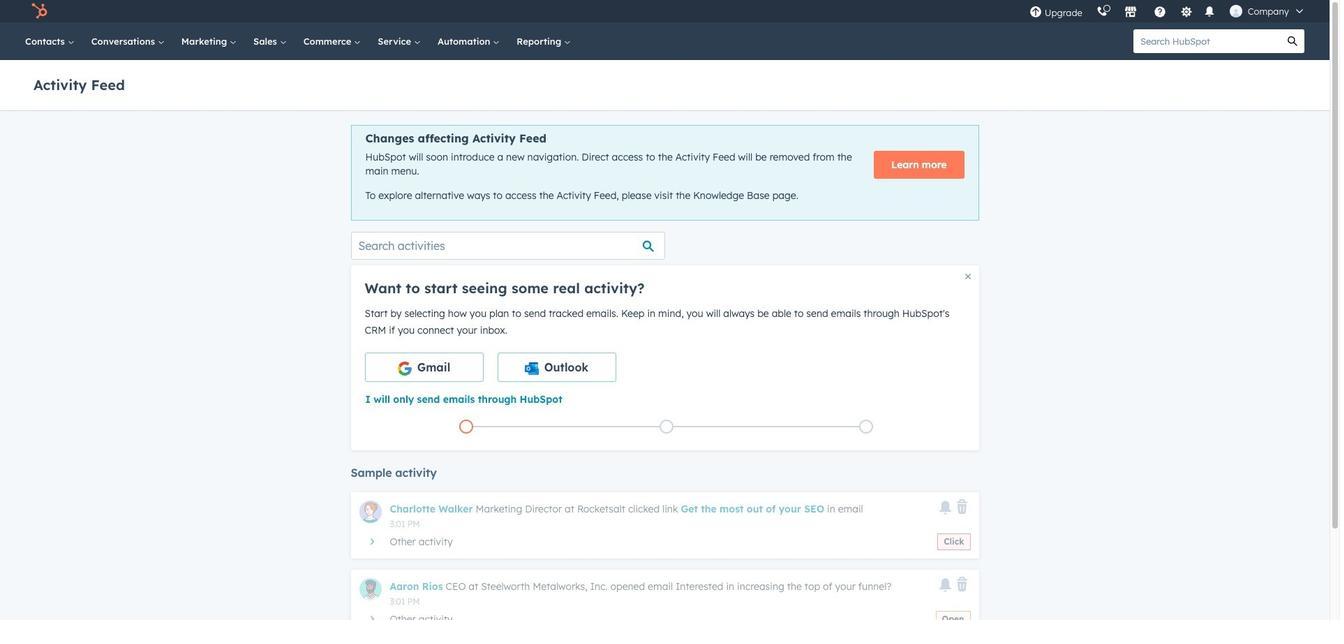 Task type: locate. For each thing, give the bounding box(es) containing it.
None checkbox
[[365, 353, 484, 382], [498, 353, 616, 382], [365, 353, 484, 382], [498, 353, 616, 382]]

onboarding.steps.finalstep.title image
[[863, 423, 870, 431]]

menu
[[1023, 0, 1314, 22]]

list
[[366, 417, 967, 436]]

Search activities search field
[[351, 232, 665, 260]]



Task type: describe. For each thing, give the bounding box(es) containing it.
Search HubSpot search field
[[1134, 29, 1281, 53]]

marketplaces image
[[1125, 6, 1137, 19]]

jacob simon image
[[1230, 5, 1243, 17]]

onboarding.steps.sendtrackedemailingmail.title image
[[663, 423, 670, 431]]

close image
[[965, 274, 971, 279]]



Task type: vqa. For each thing, say whether or not it's contained in the screenshot.
fifth column header from the right
no



